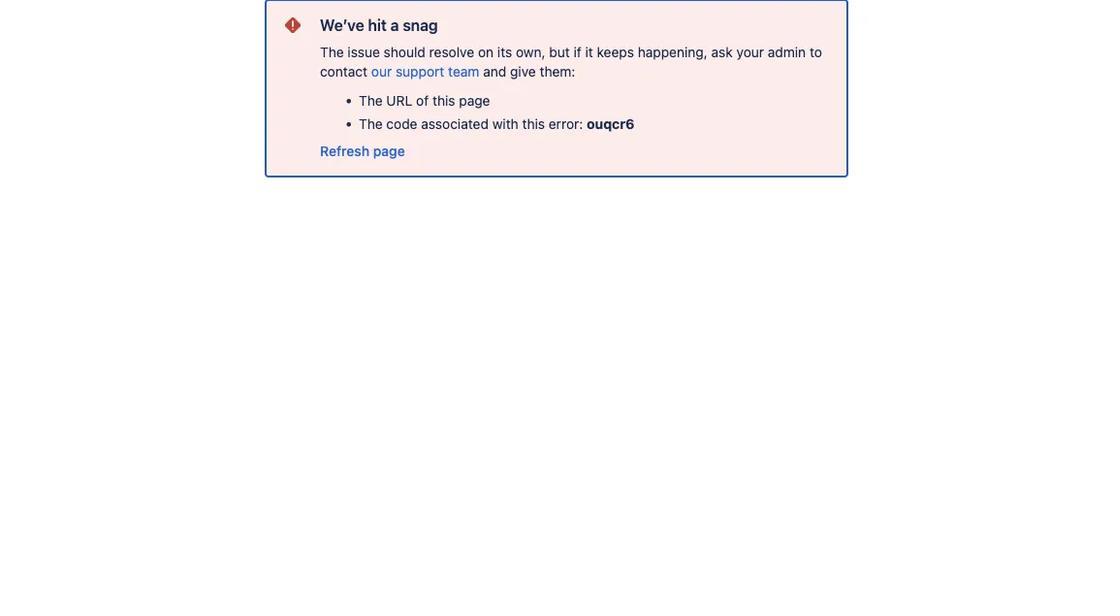 Task type: vqa. For each thing, say whether or not it's contained in the screenshot.
allow
no



Task type: locate. For each thing, give the bounding box(es) containing it.
our support team and give them:
[[371, 64, 576, 80]]

this
[[433, 93, 455, 109], [522, 116, 545, 132]]

keeps
[[597, 44, 634, 60]]

this right with
[[522, 116, 545, 132]]

the up "contact"
[[320, 44, 344, 60]]

this right of
[[433, 93, 455, 109]]

url
[[386, 93, 413, 109]]

but
[[549, 44, 570, 60]]

the for the url of this page the code associated with this error: ouqcr6
[[359, 93, 383, 109]]

0 vertical spatial the
[[320, 44, 344, 60]]

page inside the url of this page the code associated with this error: ouqcr6
[[459, 93, 490, 109]]

the up refresh page
[[359, 116, 383, 132]]

the issue should resolve on its own, but if it keeps happening, ask your admin to contact
[[320, 44, 822, 80]]

we've hit a snag
[[320, 16, 438, 34]]

hit
[[368, 16, 387, 34]]

it
[[585, 44, 593, 60]]

0 horizontal spatial this
[[433, 93, 455, 109]]

page
[[459, 93, 490, 109], [373, 143, 405, 159]]

1 vertical spatial page
[[373, 143, 405, 159]]

page inside button
[[373, 143, 405, 159]]

1 horizontal spatial page
[[459, 93, 490, 109]]

snag
[[403, 16, 438, 34]]

admin
[[768, 44, 806, 60]]

0 horizontal spatial page
[[373, 143, 405, 159]]

team
[[448, 64, 480, 80]]

happening,
[[638, 44, 708, 60]]

the
[[320, 44, 344, 60], [359, 93, 383, 109], [359, 116, 383, 132]]

we've
[[320, 16, 364, 34]]

1 vertical spatial the
[[359, 93, 383, 109]]

our
[[371, 64, 392, 80]]

page down our support team and give them:
[[459, 93, 490, 109]]

1 horizontal spatial this
[[522, 116, 545, 132]]

the left the url
[[359, 93, 383, 109]]

refresh page
[[320, 143, 405, 159]]

0 vertical spatial page
[[459, 93, 490, 109]]

the inside the issue should resolve on its own, but if it keeps happening, ask your admin to contact
[[320, 44, 344, 60]]

page down the code
[[373, 143, 405, 159]]



Task type: describe. For each thing, give the bounding box(es) containing it.
the url of this page the code associated with this error: ouqcr6
[[359, 93, 635, 132]]

with
[[492, 116, 519, 132]]

resolve
[[429, 44, 475, 60]]

the for the issue should resolve on its own, but if it keeps happening, ask your admin to contact
[[320, 44, 344, 60]]

error:
[[549, 116, 583, 132]]

own,
[[516, 44, 546, 60]]

contact
[[320, 64, 368, 80]]

your
[[737, 44, 764, 60]]

a
[[391, 16, 399, 34]]

give
[[510, 64, 536, 80]]

them:
[[540, 64, 576, 80]]

of
[[416, 93, 429, 109]]

support
[[396, 64, 445, 80]]

code
[[386, 116, 418, 132]]

0 vertical spatial this
[[433, 93, 455, 109]]

refresh
[[320, 143, 370, 159]]

and
[[483, 64, 507, 80]]

on
[[478, 44, 494, 60]]

its
[[497, 44, 512, 60]]

ask
[[712, 44, 733, 60]]

ouqcr6
[[587, 116, 635, 132]]

our support team link
[[371, 64, 480, 80]]

1 vertical spatial this
[[522, 116, 545, 132]]

if
[[574, 44, 582, 60]]

refresh page button
[[320, 142, 405, 161]]

should
[[384, 44, 426, 60]]

2 vertical spatial the
[[359, 116, 383, 132]]

issue
[[348, 44, 380, 60]]

associated
[[421, 116, 489, 132]]

to
[[810, 44, 822, 60]]



